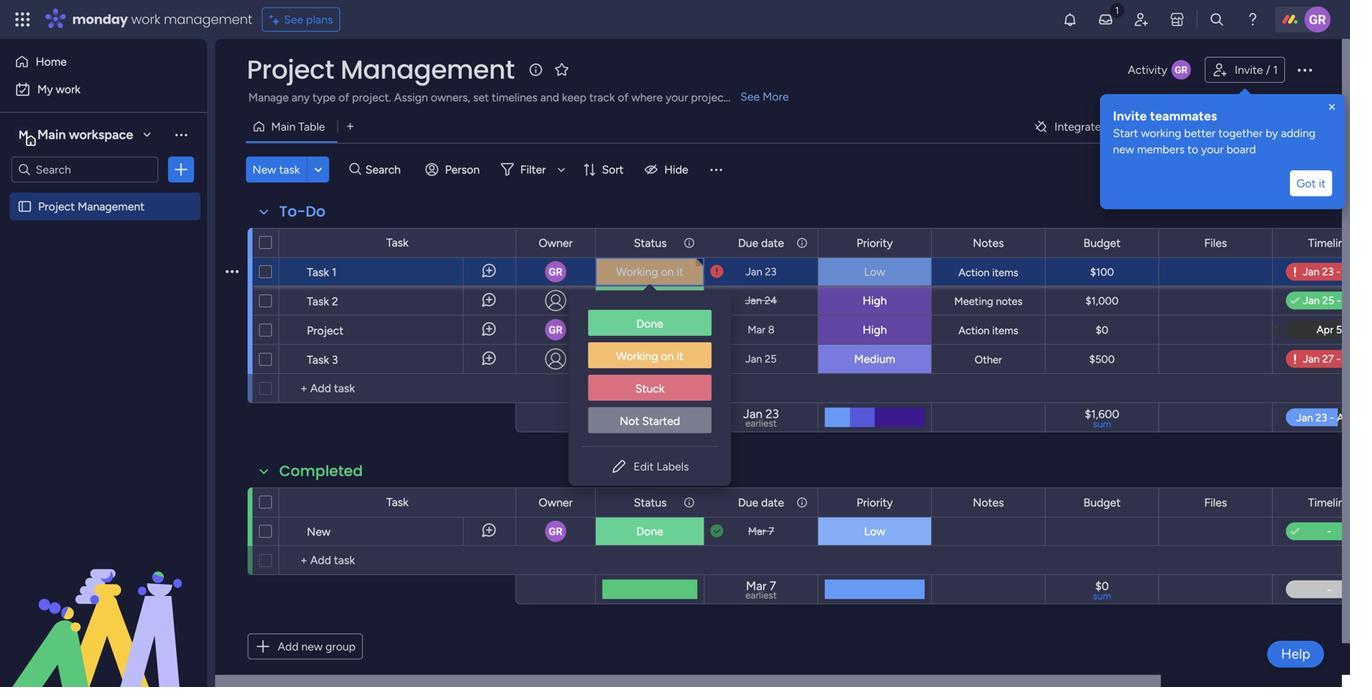 Task type: vqa. For each thing, say whether or not it's contained in the screenshot.
plan
no



Task type: describe. For each thing, give the bounding box(es) containing it.
new for new
[[307, 525, 331, 539]]

3
[[332, 353, 338, 367]]

2 + add task text field from the top
[[288, 551, 508, 571]]

better
[[1185, 126, 1216, 140]]

new task button
[[246, 157, 307, 183]]

dapulse checkmark sign image
[[1291, 292, 1300, 311]]

track
[[590, 91, 615, 104]]

lottie animation image
[[0, 524, 207, 688]]

workspace selection element
[[15, 125, 136, 146]]

2 budget field from the top
[[1080, 494, 1125, 512]]

my work option
[[10, 76, 197, 102]]

not
[[620, 415, 640, 428]]

sort
[[602, 163, 624, 177]]

any
[[292, 91, 310, 104]]

1 inside button
[[1274, 63, 1278, 77]]

home link
[[10, 49, 197, 75]]

started
[[642, 415, 680, 428]]

add
[[278, 640, 299, 654]]

it down column information image at top
[[677, 265, 684, 279]]

/
[[1266, 63, 1271, 77]]

my
[[37, 82, 53, 96]]

2 due date field from the top
[[734, 494, 789, 512]]

working
[[1141, 126, 1182, 140]]

stuck option
[[588, 375, 712, 403]]

see plans button
[[262, 7, 340, 32]]

invite / 1 button
[[1205, 57, 1286, 83]]

set
[[473, 91, 489, 104]]

see more link
[[739, 89, 791, 105]]

timeline field for completed
[[1305, 494, 1351, 512]]

automate
[[1220, 120, 1271, 134]]

arrow down image
[[552, 160, 571, 179]]

$100
[[1091, 266, 1114, 279]]

working inside working on it option
[[616, 350, 658, 363]]

got it button
[[1290, 171, 1333, 197]]

group
[[326, 640, 356, 654]]

to-
[[279, 201, 306, 222]]

activity
[[1128, 63, 1168, 77]]

1 low from the top
[[864, 265, 886, 279]]

budget for first budget field from the top of the page
[[1084, 236, 1121, 250]]

management
[[164, 10, 252, 28]]

3 done from the top
[[637, 525, 664, 539]]

automate button
[[1191, 114, 1278, 140]]

add new group
[[278, 640, 356, 654]]

column information image for status field for completed
[[683, 497, 696, 510]]

v2 search image
[[350, 161, 361, 179]]

activity button
[[1122, 57, 1199, 83]]

task 2
[[307, 295, 338, 309]]

integrate button
[[1027, 110, 1184, 144]]

priority for 1st the priority field from the top
[[857, 236, 893, 250]]

due for 1st due date "field" from the top
[[738, 236, 759, 250]]

labels
[[657, 460, 689, 474]]

edit labels
[[634, 460, 689, 474]]

more
[[763, 90, 789, 104]]

0 horizontal spatial your
[[666, 91, 688, 104]]

task
[[279, 163, 300, 177]]

new task
[[253, 163, 300, 177]]

2 high from the top
[[863, 323, 887, 337]]

done inside done option
[[637, 317, 664, 331]]

add to favorites image
[[554, 61, 570, 78]]

1 of from the left
[[339, 91, 349, 104]]

assign
[[394, 91, 428, 104]]

see more
[[741, 90, 789, 104]]

adding
[[1281, 126, 1316, 140]]

notes
[[996, 295, 1023, 308]]

greg robinson image
[[1305, 6, 1331, 32]]

work for my
[[56, 82, 80, 96]]

plans
[[306, 13, 333, 26]]

new inside button
[[301, 640, 323, 654]]

help
[[1282, 646, 1311, 663]]

2 items from the top
[[993, 324, 1019, 337]]

help button
[[1268, 642, 1325, 668]]

work for monday
[[131, 10, 160, 28]]

sum for $1,600
[[1093, 419, 1112, 430]]

show board description image
[[526, 62, 546, 78]]

2
[[332, 295, 338, 309]]

jan 25
[[746, 353, 777, 366]]

owners,
[[431, 91, 471, 104]]

done option
[[588, 310, 712, 338]]

column information image for 1st due date "field" from the top
[[796, 237, 809, 250]]

stuck inside option
[[635, 382, 665, 396]]

1 horizontal spatial project management
[[247, 52, 515, 88]]

manage
[[249, 91, 289, 104]]

hide button
[[639, 157, 698, 183]]

sum for $0
[[1093, 591, 1112, 603]]

sort button
[[576, 157, 634, 183]]

timelines
[[492, 91, 538, 104]]

do
[[306, 201, 326, 222]]

v2 overdue deadline image
[[711, 352, 724, 367]]

7 for mar 7 earliest
[[770, 579, 776, 594]]

home
[[36, 55, 67, 69]]

jan 23
[[746, 266, 777, 279]]

new for new task
[[253, 163, 276, 177]]

jan inside jan 23 earliest
[[744, 407, 763, 422]]

lottie animation element
[[0, 524, 207, 688]]

not started
[[620, 415, 680, 428]]

list box containing done
[[569, 297, 731, 447]]

add view image
[[347, 121, 354, 133]]

got
[[1297, 177, 1317, 190]]

Completed field
[[275, 461, 367, 482]]

meeting notes
[[955, 295, 1023, 308]]

mar 8
[[748, 324, 775, 337]]

on inside working on it option
[[661, 350, 674, 363]]

2 files field from the top
[[1201, 494, 1232, 512]]

2 notes field from the top
[[969, 494, 1008, 512]]

jan for jan 23
[[746, 266, 763, 279]]

your inside invite teammates start working better together by adding new members to your board
[[1202, 143, 1224, 156]]

24
[[765, 294, 777, 307]]

2 action from the top
[[959, 324, 990, 337]]

0 vertical spatial management
[[341, 52, 515, 88]]

status for completed
[[634, 496, 667, 510]]

mar 7
[[748, 525, 774, 538]]

invite teammates start working better together by adding new members to your board
[[1113, 108, 1316, 156]]

edit
[[634, 460, 654, 474]]

owner for 1st owner field from the bottom
[[539, 496, 573, 510]]

notes for 1st notes 'field' from the bottom of the page
[[973, 496, 1004, 510]]

board
[[1227, 143, 1257, 156]]

invite teammates heading
[[1113, 107, 1333, 125]]

medium
[[855, 352, 896, 366]]

completed
[[279, 461, 363, 482]]

0 horizontal spatial 1
[[332, 266, 337, 279]]

status field for to-do
[[630, 234, 671, 252]]

jan 24
[[746, 294, 777, 307]]

$1,600 sum
[[1085, 408, 1120, 430]]

help image
[[1245, 11, 1261, 28]]

search everything image
[[1209, 11, 1226, 28]]

hide
[[664, 163, 689, 177]]

close image
[[1326, 101, 1339, 114]]

Search in workspace field
[[34, 160, 136, 179]]

filter button
[[495, 157, 571, 183]]

stands.
[[731, 91, 767, 104]]

1 vertical spatial options image
[[226, 251, 239, 292]]

1 due date from the top
[[738, 236, 784, 250]]

my work link
[[10, 76, 197, 102]]

main for main workspace
[[37, 127, 66, 143]]

project management list box
[[0, 190, 207, 440]]

Search field
[[361, 158, 410, 181]]

see for see plans
[[284, 13, 303, 26]]

to-do
[[279, 201, 326, 222]]

start
[[1113, 126, 1139, 140]]

to
[[1188, 143, 1199, 156]]

2 low from the top
[[864, 525, 886, 539]]

2 priority field from the top
[[853, 494, 897, 512]]

workspace
[[69, 127, 133, 143]]

project.
[[352, 91, 391, 104]]

type
[[313, 91, 336, 104]]

invite / 1
[[1235, 63, 1278, 77]]

collapse board header image
[[1301, 120, 1314, 133]]

earliest for mar
[[746, 590, 777, 602]]

2 working from the top
[[616, 323, 658, 337]]

select product image
[[15, 11, 31, 28]]

where
[[632, 91, 663, 104]]

1 high from the top
[[863, 294, 887, 308]]

add new group button
[[248, 634, 363, 660]]



Task type: locate. For each thing, give the bounding box(es) containing it.
due up 'mar 7'
[[738, 496, 759, 510]]

7 down 'mar 7'
[[770, 579, 776, 594]]

timeline for completed
[[1309, 496, 1351, 510]]

status field for completed
[[630, 494, 671, 512]]

options image
[[1295, 60, 1315, 80], [226, 251, 239, 292]]

task 3
[[307, 353, 338, 367]]

due up 'jan 23'
[[738, 236, 759, 250]]

list box
[[569, 297, 731, 447]]

person
[[445, 163, 480, 177]]

working up working on it option
[[616, 323, 658, 337]]

0 vertical spatial due
[[738, 236, 759, 250]]

items
[[993, 266, 1019, 279], [993, 324, 1019, 337]]

1 vertical spatial new
[[301, 640, 323, 654]]

v2 overdue deadline image
[[711, 264, 724, 280]]

1 priority field from the top
[[853, 234, 897, 252]]

earliest down 'mar 7'
[[746, 590, 777, 602]]

1 vertical spatial your
[[1202, 143, 1224, 156]]

2 budget from the top
[[1084, 496, 1121, 510]]

0 vertical spatial priority
[[857, 236, 893, 250]]

project right the public board icon
[[38, 200, 75, 214]]

1 timeline field from the top
[[1305, 234, 1351, 252]]

1 horizontal spatial of
[[618, 91, 629, 104]]

0 vertical spatial invite
[[1235, 63, 1264, 77]]

2 on from the top
[[661, 323, 674, 337]]

1 vertical spatial see
[[741, 90, 760, 104]]

stuck up 'not started' option
[[635, 382, 665, 396]]

1 vertical spatial working
[[616, 323, 658, 337]]

2 status field from the top
[[630, 494, 671, 512]]

monday work management
[[72, 10, 252, 28]]

high
[[863, 294, 887, 308], [863, 323, 887, 337]]

2 due from the top
[[738, 496, 759, 510]]

earliest
[[746, 418, 777, 430], [746, 590, 777, 602]]

2 owner field from the top
[[535, 494, 577, 512]]

1 budget from the top
[[1084, 236, 1121, 250]]

it inside button
[[1319, 177, 1326, 190]]

mar for working on it
[[748, 324, 766, 337]]

of
[[339, 91, 349, 104], [618, 91, 629, 104]]

1 horizontal spatial work
[[131, 10, 160, 28]]

invite
[[1235, 63, 1264, 77], [1113, 108, 1147, 124]]

1 horizontal spatial 1
[[1274, 63, 1278, 77]]

main inside the "workspace selection" element
[[37, 127, 66, 143]]

23 for jan 23 earliest
[[766, 407, 779, 422]]

0 horizontal spatial project management
[[38, 200, 145, 214]]

23 inside jan 23 earliest
[[766, 407, 779, 422]]

workspace image
[[15, 126, 32, 144]]

2 due date from the top
[[738, 496, 784, 510]]

working up done option
[[616, 265, 658, 279]]

v2 done deadline image down v2 overdue deadline image
[[711, 293, 724, 309]]

$0 for $0 sum
[[1096, 580, 1109, 594]]

management inside list box
[[78, 200, 145, 214]]

invite inside button
[[1235, 63, 1264, 77]]

done down edit labels button
[[637, 525, 664, 539]]

invite members image
[[1134, 11, 1150, 28]]

work inside option
[[56, 82, 80, 96]]

23 up 24
[[765, 266, 777, 279]]

status field left column information image at top
[[630, 234, 671, 252]]

jan for jan 24
[[746, 294, 762, 307]]

25
[[765, 353, 777, 366]]

option
[[0, 192, 207, 195]]

+ Add task text field
[[288, 379, 508, 399], [288, 551, 508, 571]]

0 horizontal spatial new
[[253, 163, 276, 177]]

1 vertical spatial project
[[38, 200, 75, 214]]

1 budget field from the top
[[1080, 234, 1125, 252]]

$0 inside $0 sum
[[1096, 580, 1109, 594]]

new down completed field
[[307, 525, 331, 539]]

1 vertical spatial high
[[863, 323, 887, 337]]

3 on from the top
[[661, 350, 674, 363]]

2 v2 done deadline image from the top
[[711, 524, 724, 540]]

notes for 1st notes 'field'
[[973, 236, 1004, 250]]

owner for 1st owner field from the top
[[539, 236, 573, 250]]

earliest down jan 25
[[746, 418, 777, 430]]

Notes field
[[969, 234, 1008, 252], [969, 494, 1008, 512]]

1 sum from the top
[[1093, 419, 1112, 430]]

of right type in the left of the page
[[339, 91, 349, 104]]

7 inside mar 7 earliest
[[770, 579, 776, 594]]

Timeline field
[[1305, 234, 1351, 252], [1305, 494, 1351, 512]]

new left the task
[[253, 163, 276, 177]]

keep
[[562, 91, 587, 104]]

jan 23 earliest
[[744, 407, 779, 430]]

mar down 'mar 7'
[[746, 579, 767, 594]]

Priority field
[[853, 234, 897, 252], [853, 494, 897, 512]]

jan
[[746, 266, 763, 279], [746, 294, 762, 307], [746, 353, 762, 366], [744, 407, 763, 422]]

0 vertical spatial your
[[666, 91, 688, 104]]

by
[[1266, 126, 1279, 140]]

priority for second the priority field from the top
[[857, 496, 893, 510]]

3 working from the top
[[616, 350, 658, 363]]

manage any type of project. assign owners, set timelines and keep track of where your project stands.
[[249, 91, 767, 104]]

action down meeting at the right top of the page
[[959, 324, 990, 337]]

working up stuck option in the bottom of the page
[[616, 350, 658, 363]]

2 sum from the top
[[1093, 591, 1112, 603]]

0 vertical spatial due date
[[738, 236, 784, 250]]

new down start
[[1113, 143, 1135, 156]]

0 vertical spatial new
[[1113, 143, 1135, 156]]

1 vertical spatial 7
[[770, 579, 776, 594]]

2 $0 from the top
[[1096, 580, 1109, 594]]

date
[[762, 236, 784, 250], [762, 496, 784, 510]]

$1,000
[[1086, 295, 1119, 308]]

management up assign
[[341, 52, 515, 88]]

task 1
[[307, 266, 337, 279]]

1 vertical spatial sum
[[1093, 591, 1112, 603]]

v2 done deadline image for mar 7
[[711, 524, 724, 540]]

1 horizontal spatial main
[[271, 120, 296, 134]]

0 vertical spatial due date field
[[734, 234, 789, 252]]

1 earliest from the top
[[746, 418, 777, 430]]

teammates
[[1150, 108, 1218, 124]]

person button
[[419, 157, 490, 183]]

new right add
[[301, 640, 323, 654]]

column information image
[[683, 237, 696, 250]]

management down search in workspace field
[[78, 200, 145, 214]]

it right got
[[1319, 177, 1326, 190]]

due
[[738, 236, 759, 250], [738, 496, 759, 510]]

0 vertical spatial budget
[[1084, 236, 1121, 250]]

2 working on it from the top
[[616, 323, 684, 337]]

on
[[661, 265, 674, 279], [661, 323, 674, 337], [661, 350, 674, 363]]

task for task 1
[[307, 266, 329, 279]]

2 vertical spatial project
[[307, 324, 344, 338]]

Due date field
[[734, 234, 789, 252], [734, 494, 789, 512]]

jan for jan 25
[[746, 353, 762, 366]]

Budget field
[[1080, 234, 1125, 252], [1080, 494, 1125, 512]]

update feed image
[[1098, 11, 1114, 28]]

0 horizontal spatial main
[[37, 127, 66, 143]]

1 vertical spatial 1
[[332, 266, 337, 279]]

stuck
[[635, 352, 665, 366], [635, 382, 665, 396]]

main right the workspace icon
[[37, 127, 66, 143]]

1 horizontal spatial new
[[1113, 143, 1135, 156]]

earliest for jan
[[746, 418, 777, 430]]

and
[[541, 91, 559, 104]]

mar left 8
[[748, 324, 766, 337]]

project management down search in workspace field
[[38, 200, 145, 214]]

1 files field from the top
[[1201, 234, 1232, 252]]

management
[[341, 52, 515, 88], [78, 200, 145, 214]]

1 vertical spatial timeline
[[1309, 496, 1351, 510]]

task for task 2
[[307, 295, 329, 309]]

see inside see plans button
[[284, 13, 303, 26]]

1 working on it from the top
[[616, 265, 684, 279]]

$0 for $0
[[1096, 324, 1109, 337]]

23 down 25
[[766, 407, 779, 422]]

v2 done deadline image left 'mar 7'
[[711, 524, 724, 540]]

1 vertical spatial action items
[[959, 324, 1019, 337]]

1 notes from the top
[[973, 236, 1004, 250]]

0 vertical spatial date
[[762, 236, 784, 250]]

invite up start
[[1113, 108, 1147, 124]]

mar inside mar 7 earliest
[[746, 579, 767, 594]]

1 priority from the top
[[857, 236, 893, 250]]

v2 done deadline image
[[711, 293, 724, 309], [711, 524, 724, 540]]

other
[[975, 354, 1002, 367]]

timeline
[[1309, 236, 1351, 250], [1309, 496, 1351, 510]]

no file image
[[1208, 291, 1223, 311]]

2 owner from the top
[[539, 496, 573, 510]]

invite for /
[[1235, 63, 1264, 77]]

status field down edit labels button
[[630, 494, 671, 512]]

1 vertical spatial on
[[661, 323, 674, 337]]

your right to
[[1202, 143, 1224, 156]]

main table
[[271, 120, 325, 134]]

together
[[1219, 126, 1263, 140]]

1 vertical spatial work
[[56, 82, 80, 96]]

earliest inside jan 23 earliest
[[746, 418, 777, 430]]

low
[[864, 265, 886, 279], [864, 525, 886, 539]]

see
[[284, 13, 303, 26], [741, 90, 760, 104]]

0 vertical spatial action
[[959, 266, 990, 279]]

done up done option
[[637, 294, 664, 308]]

0 vertical spatial + add task text field
[[288, 379, 508, 399]]

1 status field from the top
[[630, 234, 671, 252]]

column information image
[[796, 237, 809, 250], [683, 497, 696, 510], [796, 497, 809, 510]]

mar 7 earliest
[[746, 579, 777, 602]]

2 files from the top
[[1205, 496, 1228, 510]]

1 vertical spatial + add task text field
[[288, 551, 508, 571]]

working on it
[[616, 265, 684, 279], [616, 323, 684, 337], [616, 350, 684, 363]]

2 action items from the top
[[959, 324, 1019, 337]]

Owner field
[[535, 234, 577, 252], [535, 494, 577, 512]]

$500
[[1090, 353, 1115, 366]]

status for to-do
[[634, 236, 667, 250]]

meeting
[[955, 295, 994, 308]]

angle down image
[[314, 164, 322, 176]]

due date up 'jan 23'
[[738, 236, 784, 250]]

action items up meeting notes
[[959, 266, 1019, 279]]

project
[[691, 91, 728, 104]]

1 vertical spatial action
[[959, 324, 990, 337]]

due date up 'mar 7'
[[738, 496, 784, 510]]

edit labels button
[[582, 454, 718, 480]]

1 action items from the top
[[959, 266, 1019, 279]]

action items
[[959, 266, 1019, 279], [959, 324, 1019, 337]]

files
[[1205, 236, 1228, 250], [1205, 496, 1228, 510]]

1 horizontal spatial new
[[307, 525, 331, 539]]

priority
[[857, 236, 893, 250], [857, 496, 893, 510]]

0 horizontal spatial work
[[56, 82, 80, 96]]

work
[[131, 10, 160, 28], [56, 82, 80, 96]]

got it
[[1297, 177, 1326, 190]]

new inside button
[[253, 163, 276, 177]]

0 vertical spatial done
[[637, 294, 664, 308]]

2 status from the top
[[634, 496, 667, 510]]

timeline for to-do
[[1309, 236, 1351, 250]]

1 vertical spatial earliest
[[746, 590, 777, 602]]

date up 'jan 23'
[[762, 236, 784, 250]]

budget for second budget field from the top
[[1084, 496, 1121, 510]]

integrate
[[1055, 120, 1102, 134]]

1 date from the top
[[762, 236, 784, 250]]

due date
[[738, 236, 784, 250], [738, 496, 784, 510]]

new inside invite teammates start working better together by adding new members to your board
[[1113, 143, 1135, 156]]

0 vertical spatial on
[[661, 265, 674, 279]]

1 23 from the top
[[765, 266, 777, 279]]

1 + add task text field from the top
[[288, 379, 508, 399]]

project management inside list box
[[38, 200, 145, 214]]

0 horizontal spatial of
[[339, 91, 349, 104]]

1 vertical spatial notes
[[973, 496, 1004, 510]]

project management up project.
[[247, 52, 515, 88]]

Project Management field
[[243, 52, 519, 88]]

1 vertical spatial working on it
[[616, 323, 684, 337]]

on left v2 overdue deadline image
[[661, 265, 674, 279]]

column information image for second due date "field" from the top
[[796, 497, 809, 510]]

v2 done deadline image for jan 24
[[711, 293, 724, 309]]

1 horizontal spatial see
[[741, 90, 760, 104]]

0 vertical spatial project management
[[247, 52, 515, 88]]

it left v2 overdue deadline icon
[[677, 350, 684, 363]]

Files field
[[1201, 234, 1232, 252], [1201, 494, 1232, 512]]

see plans
[[284, 13, 333, 26]]

0 vertical spatial working
[[616, 265, 658, 279]]

1 items from the top
[[993, 266, 1019, 279]]

1 vertical spatial new
[[307, 525, 331, 539]]

0 vertical spatial options image
[[1295, 60, 1315, 80]]

0 vertical spatial 7
[[769, 525, 774, 538]]

status left column information image at top
[[634, 236, 667, 250]]

task for task 3
[[307, 353, 329, 367]]

1 notes field from the top
[[969, 234, 1008, 252]]

1 on from the top
[[661, 265, 674, 279]]

timeline field for to-do
[[1305, 234, 1351, 252]]

due for second due date "field" from the top
[[738, 496, 759, 510]]

0 horizontal spatial new
[[301, 640, 323, 654]]

dapulse checkmark sign image
[[1291, 523, 1300, 543]]

1 vertical spatial v2 done deadline image
[[711, 524, 724, 540]]

1 done from the top
[[637, 294, 664, 308]]

jan left 25
[[746, 353, 762, 366]]

1 vertical spatial budget
[[1084, 496, 1121, 510]]

0 horizontal spatial invite
[[1113, 108, 1147, 124]]

1 action from the top
[[959, 266, 990, 279]]

working on it option
[[588, 343, 712, 370]]

invite for teammates
[[1113, 108, 1147, 124]]

0 vertical spatial files field
[[1201, 234, 1232, 252]]

1 vertical spatial priority
[[857, 496, 893, 510]]

work right monday
[[131, 10, 160, 28]]

$0 sum
[[1093, 580, 1112, 603]]

sum inside $1,600 sum
[[1093, 419, 1112, 430]]

0 vertical spatial status
[[634, 236, 667, 250]]

due date field up 'mar 7'
[[734, 494, 789, 512]]

mar up mar 7 earliest
[[748, 525, 766, 538]]

2 of from the left
[[618, 91, 629, 104]]

2 earliest from the top
[[746, 590, 777, 602]]

items up notes
[[993, 266, 1019, 279]]

due date field up 'jan 23'
[[734, 234, 789, 252]]

To-Do field
[[275, 201, 330, 223]]

owner
[[539, 236, 573, 250], [539, 496, 573, 510]]

status down edit labels button
[[634, 496, 667, 510]]

main inside button
[[271, 120, 296, 134]]

1 vertical spatial due date field
[[734, 494, 789, 512]]

1 vertical spatial project management
[[38, 200, 145, 214]]

date for second due date "field" from the top
[[762, 496, 784, 510]]

workspace options image
[[173, 126, 189, 143]]

0 vertical spatial owner field
[[535, 234, 577, 252]]

see left plans
[[284, 13, 303, 26]]

working on it inside option
[[616, 350, 684, 363]]

public board image
[[17, 199, 32, 214]]

notifications image
[[1062, 11, 1079, 28]]

home option
[[10, 49, 197, 75]]

status
[[634, 236, 667, 250], [634, 496, 667, 510]]

0 vertical spatial 1
[[1274, 63, 1278, 77]]

1 due from the top
[[738, 236, 759, 250]]

mar for low
[[748, 525, 766, 538]]

filter
[[521, 163, 546, 177]]

working on it down column information image at top
[[616, 265, 684, 279]]

my work
[[37, 82, 80, 96]]

members
[[1138, 143, 1185, 156]]

8
[[768, 324, 775, 337]]

action
[[959, 266, 990, 279], [959, 324, 990, 337]]

1 vertical spatial status
[[634, 496, 667, 510]]

budget
[[1084, 236, 1121, 250], [1084, 496, 1121, 510]]

2 done from the top
[[637, 317, 664, 331]]

monday
[[72, 10, 128, 28]]

1 right "/"
[[1274, 63, 1278, 77]]

0 vertical spatial status field
[[630, 234, 671, 252]]

2 stuck from the top
[[635, 382, 665, 396]]

1 status from the top
[[634, 236, 667, 250]]

3 working on it from the top
[[616, 350, 684, 363]]

your right where
[[666, 91, 688, 104]]

options image
[[173, 162, 189, 178]]

it up working on it option
[[677, 323, 684, 337]]

1 horizontal spatial options image
[[1295, 60, 1315, 80]]

1 vertical spatial low
[[864, 525, 886, 539]]

project down task 2
[[307, 324, 344, 338]]

jan down jan 25
[[744, 407, 763, 422]]

menu image
[[708, 162, 724, 178]]

7 up mar 7 earliest
[[769, 525, 774, 538]]

your
[[666, 91, 688, 104], [1202, 143, 1224, 156]]

items down notes
[[993, 324, 1019, 337]]

main table button
[[246, 114, 337, 140]]

1 files from the top
[[1205, 236, 1228, 250]]

main left table
[[271, 120, 296, 134]]

working on it up working on it option
[[616, 323, 684, 337]]

date up 'mar 7'
[[762, 496, 784, 510]]

1 timeline from the top
[[1309, 236, 1351, 250]]

7
[[769, 525, 774, 538], [770, 579, 776, 594]]

jan up jan 24
[[746, 266, 763, 279]]

2 23 from the top
[[766, 407, 779, 422]]

1 vertical spatial timeline field
[[1305, 494, 1351, 512]]

date for 1st due date "field" from the top
[[762, 236, 784, 250]]

0 vertical spatial items
[[993, 266, 1019, 279]]

sum
[[1093, 419, 1112, 430], [1093, 591, 1112, 603]]

invite inside invite teammates start working better together by adding new members to your board
[[1113, 108, 1147, 124]]

0 vertical spatial see
[[284, 13, 303, 26]]

7 for mar 7
[[769, 525, 774, 538]]

1 up 2
[[332, 266, 337, 279]]

2 priority from the top
[[857, 496, 893, 510]]

action up meeting at the right top of the page
[[959, 266, 990, 279]]

stuck up stuck option in the bottom of the page
[[635, 352, 665, 366]]

0 vertical spatial sum
[[1093, 419, 1112, 430]]

0 vertical spatial new
[[253, 163, 276, 177]]

2 date from the top
[[762, 496, 784, 510]]

1 vertical spatial budget field
[[1080, 494, 1125, 512]]

2 vertical spatial mar
[[746, 579, 767, 594]]

0 vertical spatial high
[[863, 294, 887, 308]]

done up working on it option
[[637, 317, 664, 331]]

main for main table
[[271, 120, 296, 134]]

0 vertical spatial timeline field
[[1305, 234, 1351, 252]]

0 vertical spatial $0
[[1096, 324, 1109, 337]]

task
[[386, 236, 409, 250], [307, 266, 329, 279], [307, 295, 329, 309], [307, 353, 329, 367], [386, 496, 409, 510]]

see inside see more link
[[741, 90, 760, 104]]

1 $0 from the top
[[1096, 324, 1109, 337]]

1 vertical spatial files field
[[1201, 494, 1232, 512]]

action items up other
[[959, 324, 1019, 337]]

0 vertical spatial action items
[[959, 266, 1019, 279]]

1 owner field from the top
[[535, 234, 577, 252]]

Status field
[[630, 234, 671, 252], [630, 494, 671, 512]]

see left more
[[741, 90, 760, 104]]

1 stuck from the top
[[635, 352, 665, 366]]

1 working from the top
[[616, 265, 658, 279]]

1 due date field from the top
[[734, 234, 789, 252]]

1 vertical spatial $0
[[1096, 580, 1109, 594]]

0 horizontal spatial see
[[284, 13, 303, 26]]

2 timeline from the top
[[1309, 496, 1351, 510]]

1 vertical spatial management
[[78, 200, 145, 214]]

2 vertical spatial on
[[661, 350, 674, 363]]

1 image
[[1110, 1, 1125, 19]]

see for see more
[[741, 90, 760, 104]]

1 vertical spatial items
[[993, 324, 1019, 337]]

1 vertical spatial done
[[637, 317, 664, 331]]

on up working on it option
[[661, 323, 674, 337]]

1 vertical spatial due date
[[738, 496, 784, 510]]

monday marketplace image
[[1169, 11, 1186, 28]]

0 vertical spatial project
[[247, 52, 334, 88]]

work right my
[[56, 82, 80, 96]]

main
[[271, 120, 296, 134], [37, 127, 66, 143]]

m
[[19, 128, 28, 142]]

$1,600
[[1085, 408, 1120, 422]]

2 notes from the top
[[973, 496, 1004, 510]]

2 timeline field from the top
[[1305, 494, 1351, 512]]

of right track
[[618, 91, 629, 104]]

0 vertical spatial budget field
[[1080, 234, 1125, 252]]

1 vertical spatial notes field
[[969, 494, 1008, 512]]

1 vertical spatial mar
[[748, 525, 766, 538]]

project up any
[[247, 52, 334, 88]]

invite left "/"
[[1235, 63, 1264, 77]]

it inside option
[[677, 350, 684, 363]]

1 vertical spatial priority field
[[853, 494, 897, 512]]

jan left 24
[[746, 294, 762, 307]]

0 vertical spatial working on it
[[616, 265, 684, 279]]

2 vertical spatial done
[[637, 525, 664, 539]]

project inside list box
[[38, 200, 75, 214]]

table
[[298, 120, 325, 134]]

0 vertical spatial 23
[[765, 266, 777, 279]]

not started option
[[588, 408, 712, 435]]

0 vertical spatial notes
[[973, 236, 1004, 250]]

on up stuck option in the bottom of the page
[[661, 350, 674, 363]]

1 owner from the top
[[539, 236, 573, 250]]

23 for jan 23
[[765, 266, 777, 279]]

main workspace
[[37, 127, 133, 143]]

1 v2 done deadline image from the top
[[711, 293, 724, 309]]

1 vertical spatial stuck
[[635, 382, 665, 396]]

0 horizontal spatial management
[[78, 200, 145, 214]]

0 vertical spatial notes field
[[969, 234, 1008, 252]]

working on it up stuck option in the bottom of the page
[[616, 350, 684, 363]]

0 vertical spatial low
[[864, 265, 886, 279]]



